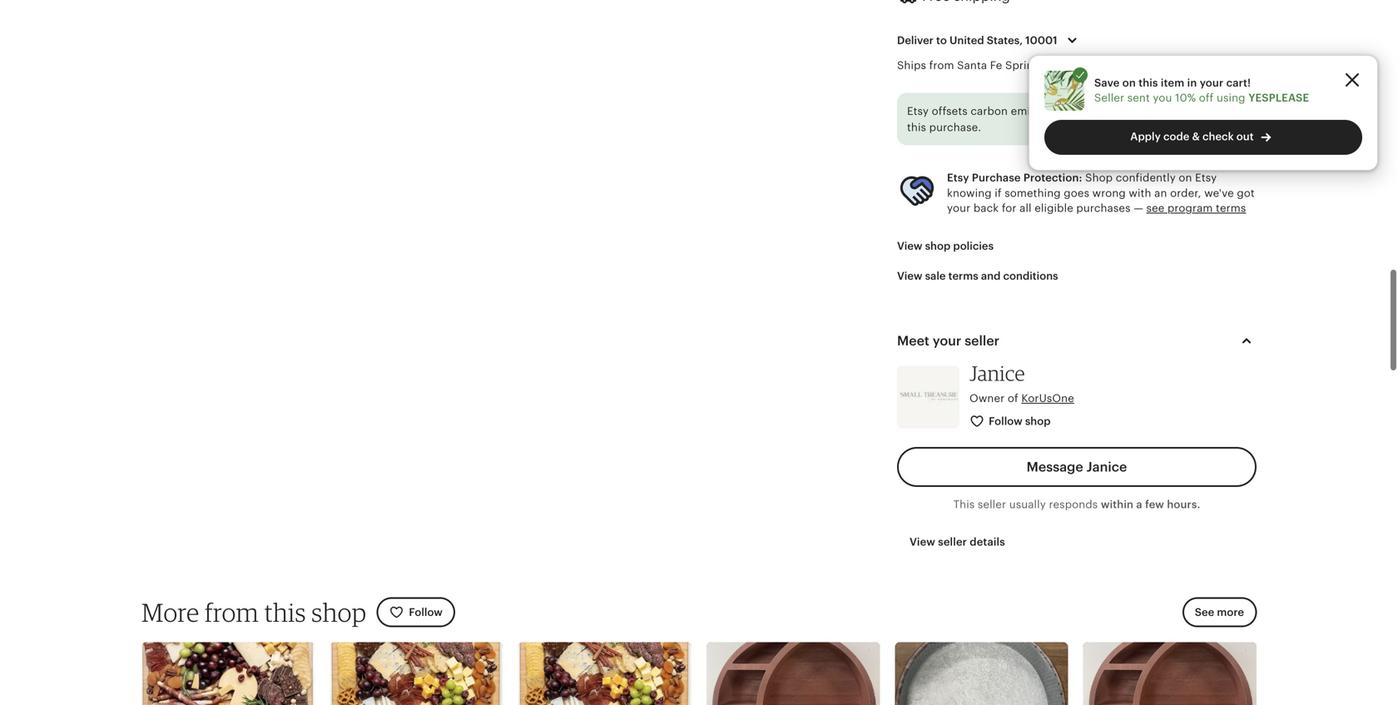 Task type: vqa. For each thing, say whether or not it's contained in the screenshot.
Only 10 left and in 20+ carts
no



Task type: describe. For each thing, give the bounding box(es) containing it.
meet your seller
[[898, 334, 1000, 349]]

meet
[[898, 334, 930, 349]]

see program terms
[[1147, 202, 1247, 215]]

more
[[142, 597, 199, 628]]

carbon
[[971, 105, 1008, 117]]

united
[[950, 34, 985, 46]]

check
[[1203, 130, 1235, 143]]

within
[[1102, 498, 1134, 511]]

sale
[[926, 270, 946, 282]]

owner
[[970, 392, 1005, 405]]

back
[[974, 202, 999, 215]]

etsy purchase protection:
[[948, 172, 1083, 184]]

follow shop
[[989, 415, 1051, 427]]

off
[[1200, 92, 1214, 104]]

ca
[[1053, 59, 1068, 72]]

policies
[[954, 240, 994, 252]]

2 vertical spatial shop
[[312, 597, 367, 628]]

follow button
[[377, 597, 455, 627]]

shop for view
[[926, 240, 951, 252]]

protection:
[[1024, 172, 1083, 184]]

deliver to united states, 10001 button
[[885, 23, 1096, 58]]

see program terms link
[[1147, 202, 1247, 215]]

janice inside message janice button
[[1087, 460, 1128, 475]]

view shop policies
[[898, 240, 994, 252]]

ships from santa fe springs, ca
[[898, 59, 1068, 72]]

purchase.
[[930, 121, 982, 134]]

save
[[1095, 76, 1120, 89]]

save on this item in your cart! seller sent you 10% off using yesplease
[[1095, 76, 1310, 104]]

got
[[1238, 187, 1256, 199]]

from for ships from santa fe springs, ca
[[930, 59, 955, 72]]

usually
[[1010, 498, 1047, 511]]

apply
[[1131, 130, 1161, 143]]

all
[[1020, 202, 1032, 215]]

a
[[1137, 498, 1143, 511]]

—
[[1134, 202, 1144, 215]]

emissions
[[1011, 105, 1064, 117]]

springs,
[[1006, 59, 1050, 72]]

etsy inside "shop confidently on etsy knowing if something goes wrong with an order, we've got your back for all eligible purchases —"
[[1196, 172, 1218, 184]]

message
[[1027, 460, 1084, 475]]

with
[[1129, 187, 1152, 199]]

deliver
[[898, 34, 934, 46]]

responds
[[1050, 498, 1099, 511]]

view for view sale terms and conditions
[[898, 270, 923, 282]]

see more
[[1196, 606, 1245, 619]]

see
[[1196, 606, 1215, 619]]

we've
[[1205, 187, 1235, 199]]

view sale terms and conditions
[[898, 270, 1059, 282]]

apply code & check out link
[[1045, 120, 1363, 155]]

wrong
[[1093, 187, 1127, 199]]

few
[[1146, 498, 1165, 511]]

view shop policies button
[[885, 231, 1007, 261]]

out
[[1237, 130, 1254, 143]]

eligible
[[1035, 202, 1074, 215]]

view seller details
[[910, 536, 1006, 548]]

charcuterie cheese board and knife set(6pcs) – bamboo cheese board utensil deck– wooden serving tray for cheese and meat for gift image
[[518, 642, 692, 705]]

janice inside janice owner of korusone
[[970, 361, 1026, 386]]

13 inch galvanized  tray, decorative metal round tray with handles, rustic vintage serving tray image
[[895, 642, 1069, 705]]

purchase
[[972, 172, 1021, 184]]

using
[[1217, 92, 1246, 104]]

korusone
[[1022, 392, 1075, 405]]

from inside etsy offsets carbon emissions from shipping and packaging on this purchase.
[[1067, 105, 1092, 117]]

janice image
[[898, 366, 960, 428]]

packaging
[[1166, 105, 1221, 117]]

hours.
[[1168, 498, 1201, 511]]

10001
[[1026, 34, 1058, 46]]

sent
[[1128, 92, 1151, 104]]

in
[[1188, 76, 1198, 89]]

this for item
[[1139, 76, 1159, 89]]

shipping
[[1095, 105, 1141, 117]]

2 charcuterie cheese board and knife set(6pcs) – bamboo cheese board utensil deck– wooden serving tray for cheese and meat, cutting board set image from the left
[[330, 642, 503, 705]]

etsy for etsy purchase protection:
[[948, 172, 970, 184]]

view for view seller details
[[910, 536, 936, 548]]

your inside "shop confidently on etsy knowing if something goes wrong with an order, we've got your back for all eligible purchases —"
[[948, 202, 971, 215]]

see
[[1147, 202, 1165, 215]]

this
[[954, 498, 975, 511]]

seller for details
[[939, 536, 968, 548]]

view for view shop policies
[[898, 240, 923, 252]]

more from this shop
[[142, 597, 367, 628]]

this seller usually responds within a few hours.
[[954, 498, 1201, 511]]

purchases
[[1077, 202, 1131, 215]]

more
[[1218, 606, 1245, 619]]



Task type: locate. For each thing, give the bounding box(es) containing it.
1 vertical spatial seller
[[978, 498, 1007, 511]]

1 horizontal spatial janice
[[1087, 460, 1128, 475]]

charcuterie cheese board and knife set(6pcs) – bamboo cheese board utensil deck– wooden serving tray for cheese and meat, cutting board set image
[[142, 642, 315, 705], [330, 642, 503, 705]]

1 horizontal spatial and
[[1143, 105, 1163, 117]]

0 horizontal spatial janice
[[970, 361, 1026, 386]]

0 vertical spatial shop
[[926, 240, 951, 252]]

from right more
[[205, 597, 259, 628]]

seller left details
[[939, 536, 968, 548]]

shop inside 'button'
[[1026, 415, 1051, 427]]

view seller details link
[[898, 527, 1018, 557]]

1 vertical spatial from
[[1067, 105, 1092, 117]]

of
[[1008, 392, 1019, 405]]

1 wall hanging altar shelf, floating shelves, crystal crescent moon shelf storage knick knack witch selves image from the left
[[707, 642, 880, 705]]

0 vertical spatial janice
[[970, 361, 1026, 386]]

2 horizontal spatial from
[[1067, 105, 1092, 117]]

1 vertical spatial and
[[982, 270, 1001, 282]]

1 horizontal spatial charcuterie cheese board and knife set(6pcs) – bamboo cheese board utensil deck– wooden serving tray for cheese and meat, cutting board set image
[[330, 642, 503, 705]]

and inside etsy offsets carbon emissions from shipping and packaging on this purchase.
[[1143, 105, 1163, 117]]

shop down korusone
[[1026, 415, 1051, 427]]

code
[[1164, 130, 1190, 143]]

2 vertical spatial on
[[1179, 172, 1193, 184]]

etsy up we've
[[1196, 172, 1218, 184]]

your right meet
[[933, 334, 962, 349]]

10%
[[1176, 92, 1197, 104]]

shop
[[926, 240, 951, 252], [1026, 415, 1051, 427], [312, 597, 367, 628]]

1 horizontal spatial this
[[908, 121, 927, 134]]

1 vertical spatial shop
[[1026, 415, 1051, 427]]

0 horizontal spatial from
[[205, 597, 259, 628]]

deliver to united states, 10001
[[898, 34, 1058, 46]]

follow shop button
[[958, 406, 1065, 437]]

your
[[1200, 76, 1224, 89], [948, 202, 971, 215], [933, 334, 962, 349]]

0 vertical spatial and
[[1143, 105, 1163, 117]]

this for shop
[[264, 597, 306, 628]]

1 horizontal spatial etsy
[[948, 172, 970, 184]]

2 vertical spatial from
[[205, 597, 259, 628]]

1 horizontal spatial from
[[930, 59, 955, 72]]

view
[[898, 240, 923, 252], [898, 270, 923, 282], [910, 536, 936, 548]]

2 horizontal spatial etsy
[[1196, 172, 1218, 184]]

see more link
[[1183, 597, 1257, 627]]

etsy offsets carbon emissions from shipping and packaging on this purchase.
[[908, 105, 1238, 134]]

this inside etsy offsets carbon emissions from shipping and packaging on this purchase.
[[908, 121, 927, 134]]

cart!
[[1227, 76, 1252, 89]]

goes
[[1064, 187, 1090, 199]]

item
[[1162, 76, 1185, 89]]

something
[[1005, 187, 1061, 199]]

and inside button
[[982, 270, 1001, 282]]

shop for follow
[[1026, 415, 1051, 427]]

view left policies
[[898, 240, 923, 252]]

terms right sale
[[949, 270, 979, 282]]

1 vertical spatial terms
[[949, 270, 979, 282]]

0 horizontal spatial follow
[[409, 606, 443, 619]]

janice up within
[[1087, 460, 1128, 475]]

etsy for etsy offsets carbon emissions from shipping and packaging on this purchase.
[[908, 105, 929, 117]]

0 horizontal spatial charcuterie cheese board and knife set(6pcs) – bamboo cheese board utensil deck– wooden serving tray for cheese and meat, cutting board set image
[[142, 642, 315, 705]]

1 vertical spatial on
[[1224, 105, 1238, 117]]

etsy
[[908, 105, 929, 117], [948, 172, 970, 184], [1196, 172, 1218, 184]]

0 horizontal spatial on
[[1123, 76, 1137, 89]]

and
[[1143, 105, 1163, 117], [982, 270, 1001, 282]]

terms inside button
[[949, 270, 979, 282]]

follow for follow shop
[[989, 415, 1023, 427]]

0 horizontal spatial and
[[982, 270, 1001, 282]]

janice
[[970, 361, 1026, 386], [1087, 460, 1128, 475]]

etsy up knowing
[[948, 172, 970, 184]]

0 vertical spatial on
[[1123, 76, 1137, 89]]

1 horizontal spatial follow
[[989, 415, 1023, 427]]

charcuterie cheese board and knife set(6pcs) – bamboo cheese board utensil deck– wooden serving tray for cheese and meat, cutting board set image down more from this shop on the left bottom
[[142, 642, 315, 705]]

0 horizontal spatial this
[[264, 597, 306, 628]]

seller up owner on the right
[[965, 334, 1000, 349]]

santa
[[958, 59, 988, 72]]

0 horizontal spatial shop
[[312, 597, 367, 628]]

offsets
[[932, 105, 968, 117]]

1 horizontal spatial terms
[[1217, 202, 1247, 215]]

your inside the save on this item in your cart! seller sent you 10% off using yesplease
[[1200, 76, 1224, 89]]

0 vertical spatial seller
[[965, 334, 1000, 349]]

1 vertical spatial view
[[898, 270, 923, 282]]

0 vertical spatial follow
[[989, 415, 1023, 427]]

shop
[[1086, 172, 1113, 184]]

0 vertical spatial view
[[898, 240, 923, 252]]

terms down we've
[[1217, 202, 1247, 215]]

wall hanging altar shelf, floating shelves, crystal crescent moon shelf storage knick knack witch selves image
[[707, 642, 880, 705], [1084, 642, 1257, 705]]

this inside the save on this item in your cart! seller sent you 10% off using yesplease
[[1139, 76, 1159, 89]]

&
[[1193, 130, 1201, 143]]

1 charcuterie cheese board and knife set(6pcs) – bamboo cheese board utensil deck– wooden serving tray for cheese and meat, cutting board set image from the left
[[142, 642, 315, 705]]

on inside the save on this item in your cart! seller sent you 10% off using yesplease
[[1123, 76, 1137, 89]]

0 horizontal spatial etsy
[[908, 105, 929, 117]]

from left shipping on the right of the page
[[1067, 105, 1092, 117]]

on
[[1123, 76, 1137, 89], [1224, 105, 1238, 117], [1179, 172, 1193, 184]]

your up off
[[1200, 76, 1224, 89]]

shop inside button
[[926, 240, 951, 252]]

fe
[[991, 59, 1003, 72]]

an
[[1155, 187, 1168, 199]]

view left sale
[[898, 270, 923, 282]]

0 vertical spatial your
[[1200, 76, 1224, 89]]

for
[[1002, 202, 1017, 215]]

0 horizontal spatial terms
[[949, 270, 979, 282]]

follow inside follow button
[[409, 606, 443, 619]]

charcuterie cheese board and knife set(6pcs) – bamboo cheese board utensil deck– wooden serving tray for cheese and meat, cutting board set image down follow button
[[330, 642, 503, 705]]

on inside "shop confidently on etsy knowing if something goes wrong with an order, we've got your back for all eligible purchases —"
[[1179, 172, 1193, 184]]

etsy inside etsy offsets carbon emissions from shipping and packaging on this purchase.
[[908, 105, 929, 117]]

knowing
[[948, 187, 992, 199]]

1 vertical spatial this
[[908, 121, 927, 134]]

1 horizontal spatial shop
[[926, 240, 951, 252]]

yesplease
[[1249, 92, 1310, 104]]

terms for program
[[1217, 202, 1247, 215]]

seller for usually
[[978, 498, 1007, 511]]

2 horizontal spatial shop
[[1026, 415, 1051, 427]]

seller
[[965, 334, 1000, 349], [978, 498, 1007, 511], [939, 536, 968, 548]]

etsy left offsets
[[908, 105, 929, 117]]

and down policies
[[982, 270, 1001, 282]]

apply code & check out
[[1131, 130, 1254, 143]]

on inside etsy offsets carbon emissions from shipping and packaging on this purchase.
[[1224, 105, 1238, 117]]

0 horizontal spatial wall hanging altar shelf, floating shelves, crystal crescent moon shelf storage knick knack witch selves image
[[707, 642, 880, 705]]

and down you
[[1143, 105, 1163, 117]]

program
[[1168, 202, 1214, 215]]

message janice button
[[898, 447, 1257, 487]]

0 vertical spatial from
[[930, 59, 955, 72]]

0 vertical spatial this
[[1139, 76, 1159, 89]]

states,
[[987, 34, 1023, 46]]

this
[[1139, 76, 1159, 89], [908, 121, 927, 134], [264, 597, 306, 628]]

on down using
[[1224, 105, 1238, 117]]

meet your seller button
[[883, 321, 1272, 361]]

korusone link
[[1022, 392, 1075, 405]]

shop confidently on etsy knowing if something goes wrong with an order, we've got your back for all eligible purchases —
[[948, 172, 1256, 215]]

0 vertical spatial terms
[[1217, 202, 1247, 215]]

janice up owner on the right
[[970, 361, 1026, 386]]

your inside dropdown button
[[933, 334, 962, 349]]

from for more from this shop
[[205, 597, 259, 628]]

on up sent
[[1123, 76, 1137, 89]]

2 vertical spatial view
[[910, 536, 936, 548]]

details
[[970, 536, 1006, 548]]

if
[[995, 187, 1002, 199]]

1 vertical spatial your
[[948, 202, 971, 215]]

view left details
[[910, 536, 936, 548]]

conditions
[[1004, 270, 1059, 282]]

terms for sale
[[949, 270, 979, 282]]

seller
[[1095, 92, 1125, 104]]

2 horizontal spatial this
[[1139, 76, 1159, 89]]

2 horizontal spatial on
[[1224, 105, 1238, 117]]

1 horizontal spatial on
[[1179, 172, 1193, 184]]

from down to
[[930, 59, 955, 72]]

terms
[[1217, 202, 1247, 215], [949, 270, 979, 282]]

2 vertical spatial your
[[933, 334, 962, 349]]

on up order,
[[1179, 172, 1193, 184]]

confidently
[[1116, 172, 1176, 184]]

message janice
[[1027, 460, 1128, 475]]

2 vertical spatial seller
[[939, 536, 968, 548]]

follow for follow
[[409, 606, 443, 619]]

your down knowing
[[948, 202, 971, 215]]

to
[[937, 34, 947, 46]]

order,
[[1171, 187, 1202, 199]]

1 vertical spatial follow
[[409, 606, 443, 619]]

seller right this
[[978, 498, 1007, 511]]

ships
[[898, 59, 927, 72]]

follow inside follow shop 'button'
[[989, 415, 1023, 427]]

seller inside dropdown button
[[965, 334, 1000, 349]]

janice owner of korusone
[[970, 361, 1075, 405]]

view sale terms and conditions button
[[885, 261, 1071, 291]]

from
[[930, 59, 955, 72], [1067, 105, 1092, 117], [205, 597, 259, 628]]

2 vertical spatial this
[[264, 597, 306, 628]]

you
[[1154, 92, 1173, 104]]

shop left follow button
[[312, 597, 367, 628]]

shop up sale
[[926, 240, 951, 252]]

2 wall hanging altar shelf, floating shelves, crystal crescent moon shelf storage knick knack witch selves image from the left
[[1084, 642, 1257, 705]]

1 horizontal spatial wall hanging altar shelf, floating shelves, crystal crescent moon shelf storage knick knack witch selves image
[[1084, 642, 1257, 705]]

1 vertical spatial janice
[[1087, 460, 1128, 475]]



